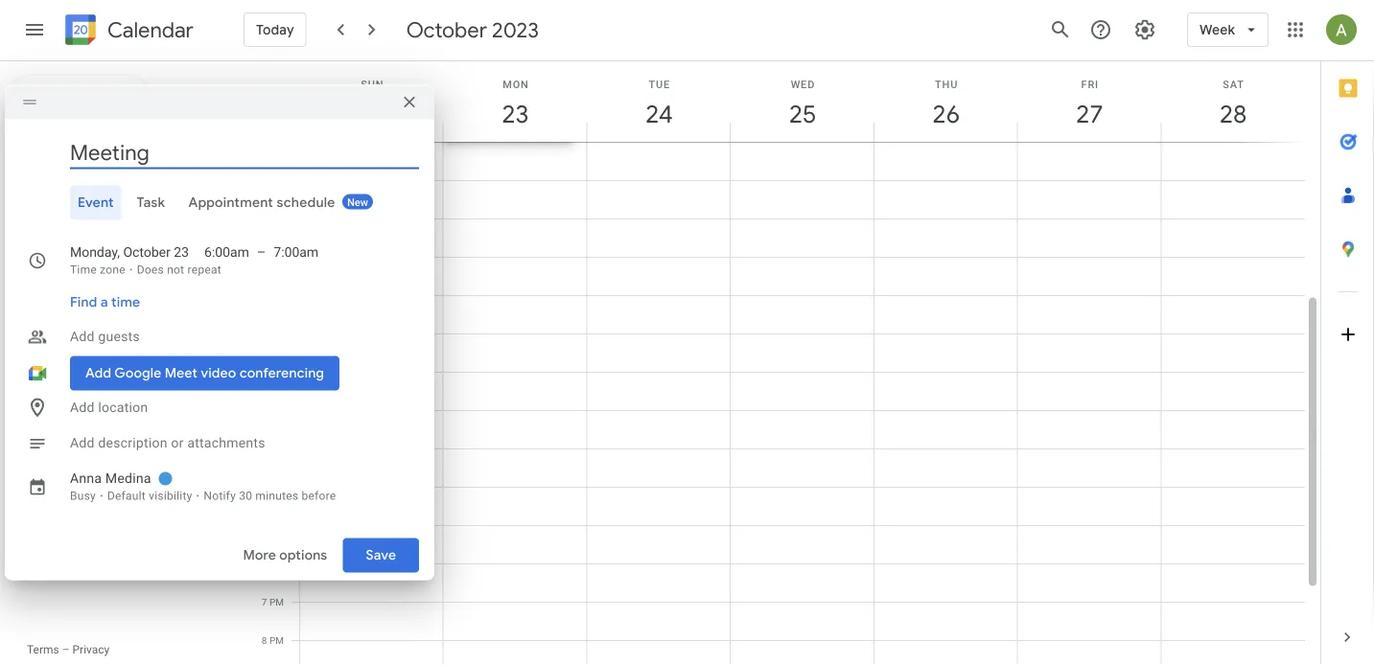 Task type: vqa. For each thing, say whether or not it's contained in the screenshot.
'26' 'link'
yes



Task type: locate. For each thing, give the bounding box(es) containing it.
15
[[27, 241, 38, 252]]

october 2023 up the m
[[27, 142, 116, 159]]

0 horizontal spatial 26
[[145, 264, 156, 275]]

6 pm from the top
[[269, 635, 284, 646]]

3 pm from the top
[[269, 481, 284, 493]]

row containing 22
[[18, 258, 224, 281]]

3 for 3
[[89, 195, 95, 206]]

24 link
[[637, 92, 681, 136]]

10 down event
[[86, 218, 97, 229]]

am right "9"
[[269, 213, 284, 224]]

7 inside october 2023 grid
[[207, 195, 212, 206]]

0 vertical spatial 30
[[57, 287, 68, 298]]

28 down sat
[[1218, 98, 1246, 130]]

8 for 8
[[119, 310, 124, 321]]

3
[[89, 195, 95, 206], [262, 443, 267, 455]]

1 vertical spatial am
[[269, 213, 284, 224]]

1 vertical spatial 27
[[175, 264, 186, 275]]

26 inside "row group"
[[145, 264, 156, 275]]

pm for 3 pm
[[269, 443, 284, 455]]

appointment schedule
[[188, 194, 335, 211]]

0 vertical spatial 2023
[[492, 16, 539, 43]]

27 inside column header
[[1075, 98, 1102, 130]]

1 horizontal spatial 3
[[262, 443, 267, 455]]

8 pm
[[262, 635, 284, 646]]

1 horizontal spatial 10
[[256, 251, 267, 263]]

8 row
[[18, 304, 224, 327]]

1 for 1 pm
[[262, 366, 267, 378]]

default
[[107, 490, 146, 503]]

0 horizontal spatial 27
[[175, 264, 186, 275]]

24 inside "element"
[[86, 264, 97, 275]]

sat 28
[[1218, 78, 1246, 130]]

location
[[98, 400, 148, 416]]

1 horizontal spatial 1
[[262, 366, 267, 378]]

0 vertical spatial 23
[[501, 98, 528, 130]]

0 vertical spatial 28
[[1218, 98, 1246, 130]]

3 pm
[[262, 443, 284, 455]]

pm down 7 pm
[[269, 635, 284, 646]]

visibility
[[149, 490, 192, 503]]

add inside add guests dropdown button
[[70, 329, 95, 345]]

– down "9"
[[257, 245, 266, 260]]

grid
[[245, 61, 1320, 665]]

7 up 14 element
[[207, 195, 212, 206]]

2 vertical spatial 8
[[262, 635, 267, 646]]

1 add from the top
[[70, 329, 95, 345]]

23 column header
[[443, 61, 587, 142]]

0 horizontal spatial 10
[[86, 218, 97, 229]]

0 horizontal spatial 28
[[204, 264, 215, 275]]

27 column header
[[1017, 61, 1161, 142]]

2023
[[492, 16, 539, 43], [85, 142, 116, 159]]

1 vertical spatial october
[[27, 142, 81, 159]]

2 vertical spatial am
[[269, 251, 284, 263]]

row group
[[18, 189, 224, 327]]

0 horizontal spatial 3
[[89, 195, 95, 206]]

add description or attachments
[[70, 435, 265, 451]]

25
[[788, 98, 815, 130], [116, 264, 127, 275]]

– right terms link
[[62, 643, 70, 657]]

4 up 11 element
[[119, 195, 124, 206]]

1 vertical spatial 28
[[204, 264, 215, 275]]

4 pm from the top
[[269, 558, 284, 570]]

2 add from the top
[[70, 400, 95, 416]]

–
[[257, 245, 266, 260], [62, 643, 70, 657]]

16 element
[[51, 235, 74, 258]]

1 horizontal spatial october 2023
[[406, 16, 539, 43]]

1 vertical spatial 24
[[86, 264, 97, 275]]

8 inside november 8 element
[[119, 310, 124, 321]]

grid containing 23
[[245, 61, 1320, 665]]

3 row from the top
[[18, 212, 224, 235]]

1 am from the top
[[269, 175, 284, 186]]

in
[[109, 482, 119, 498]]

1 vertical spatial –
[[62, 643, 70, 657]]

2023 up mon at left top
[[492, 16, 539, 43]]

monday,
[[70, 245, 120, 260]]

am right to element
[[269, 251, 284, 263]]

does not repeat
[[137, 263, 221, 277]]

8
[[261, 175, 267, 186], [119, 310, 124, 321], [262, 635, 267, 646]]

1 vertical spatial 3
[[262, 443, 267, 455]]

1 pm
[[262, 366, 284, 378]]

1 horizontal spatial 26
[[931, 98, 959, 130]]

0 vertical spatial am
[[269, 175, 284, 186]]

1 vertical spatial 7
[[262, 596, 267, 608]]

18
[[116, 241, 127, 252]]

28 column header
[[1161, 61, 1305, 142]]

pm down "6 pm"
[[269, 596, 284, 608]]

24 down monday,
[[86, 264, 97, 275]]

add up anna
[[70, 435, 95, 451]]

1 vertical spatial 1
[[262, 366, 267, 378]]

1 horizontal spatial 27
[[1075, 98, 1102, 130]]

1 vertical spatial 30
[[239, 490, 252, 503]]

4 row from the top
[[18, 235, 224, 258]]

2 am from the top
[[269, 213, 284, 224]]

find
[[70, 294, 97, 311]]

before
[[302, 490, 336, 503]]

pm for 4 pm
[[269, 481, 284, 493]]

7
[[207, 195, 212, 206], [262, 596, 267, 608]]

0 vertical spatial add
[[70, 329, 95, 345]]

minutes
[[255, 490, 299, 503]]

14 element
[[198, 212, 221, 235]]

add down november 7 element
[[70, 329, 95, 345]]

today
[[256, 21, 294, 38]]

1 horizontal spatial 28
[[1218, 98, 1246, 130]]

28 down 21
[[204, 264, 215, 275]]

25 down wed
[[788, 98, 815, 130]]

today button
[[244, 7, 307, 53]]

settings menu image
[[1133, 18, 1157, 41]]

0 horizontal spatial 4
[[119, 195, 124, 206]]

tab list
[[1321, 61, 1374, 611], [20, 186, 419, 220]]

event
[[78, 194, 114, 211]]

2 vertical spatial add
[[70, 435, 95, 451]]

1 horizontal spatial 7
[[262, 596, 267, 608]]

0 horizontal spatial october
[[27, 142, 81, 159]]

am up appointment schedule
[[269, 175, 284, 186]]

0 vertical spatial 4
[[119, 195, 124, 206]]

7 for 7 pm
[[262, 596, 267, 608]]

row group containing 2
[[18, 189, 224, 327]]

10 for 10
[[86, 218, 97, 229]]

20
[[175, 241, 186, 252]]

pm right 6 in the left of the page
[[269, 558, 284, 570]]

other calendars button
[[4, 440, 238, 471]]

row
[[18, 166, 224, 189], [18, 189, 224, 212], [18, 212, 224, 235], [18, 235, 224, 258], [18, 258, 224, 281], [18, 281, 224, 304]]

0 vertical spatial 1
[[119, 287, 124, 298]]

october 2023
[[406, 16, 539, 43], [27, 142, 116, 159]]

t
[[89, 172, 95, 183], [148, 172, 154, 183]]

10 left 7:00am
[[256, 251, 267, 263]]

4 down 3 pm
[[262, 481, 267, 493]]

0 vertical spatial 10
[[86, 218, 97, 229]]

25 link
[[781, 92, 825, 136]]

0 vertical spatial 25
[[788, 98, 815, 130]]

24 down tue
[[644, 98, 671, 130]]

1 row from the top
[[18, 166, 224, 189]]

8 am
[[261, 175, 284, 186]]

zone
[[100, 263, 125, 277]]

24 inside column header
[[644, 98, 671, 130]]

1 inside october 2023 grid
[[119, 287, 124, 298]]

am for 8 am
[[269, 175, 284, 186]]

add location
[[70, 400, 148, 416]]

25 down monday, october 23
[[116, 264, 127, 275]]

1 horizontal spatial 24
[[644, 98, 671, 130]]

31
[[86, 287, 97, 298]]

1 t from the left
[[89, 172, 95, 183]]

4 inside october 2023 grid
[[119, 195, 124, 206]]

calendar element
[[61, 11, 194, 53]]

add for add description or attachments
[[70, 435, 95, 451]]

0 horizontal spatial tab list
[[20, 186, 419, 220]]

1 horizontal spatial tab list
[[1321, 61, 1374, 611]]

mon
[[503, 78, 529, 90]]

row containing 2
[[18, 189, 224, 212]]

monday, october 23
[[70, 245, 189, 260]]

– for terms
[[62, 643, 70, 657]]

0 vertical spatial 27
[[1075, 98, 1102, 130]]

24
[[644, 98, 671, 130], [86, 264, 97, 275]]

20, today element
[[169, 235, 192, 258]]

add guests
[[70, 329, 140, 345]]

0 vertical spatial 3
[[89, 195, 95, 206]]

1 horizontal spatial –
[[257, 245, 266, 260]]

4
[[119, 195, 124, 206], [262, 481, 267, 493]]

26 down 19
[[145, 264, 156, 275]]

pm down add guests dropdown button
[[269, 366, 284, 378]]

23 element
[[51, 258, 74, 281]]

0 horizontal spatial 24
[[86, 264, 97, 275]]

1 vertical spatial october 2023
[[27, 142, 116, 159]]

s
[[207, 172, 213, 183]]

1 horizontal spatial 23
[[501, 98, 528, 130]]

pm
[[269, 366, 284, 378], [269, 443, 284, 455], [269, 481, 284, 493], [269, 558, 284, 570], [269, 596, 284, 608], [269, 635, 284, 646]]

6 pm
[[262, 558, 284, 570]]

0 vertical spatial 7
[[207, 195, 212, 206]]

0 vertical spatial –
[[257, 245, 266, 260]]

1 horizontal spatial 25
[[788, 98, 815, 130]]

busy
[[70, 490, 96, 503]]

find a time button
[[62, 285, 148, 320]]

0 horizontal spatial t
[[89, 172, 95, 183]]

2 pm from the top
[[269, 443, 284, 455]]

pm down 3 pm
[[269, 481, 284, 493]]

10 inside "row group"
[[86, 218, 97, 229]]

26
[[931, 98, 959, 130], [145, 264, 156, 275]]

1 pm from the top
[[269, 366, 284, 378]]

30 right notify
[[239, 490, 252, 503]]

17
[[86, 241, 97, 252]]

7 pm
[[262, 596, 284, 608]]

0 horizontal spatial october 2023
[[27, 142, 116, 159]]

1 vertical spatial 2023
[[85, 142, 116, 159]]

default visibility
[[107, 490, 192, 503]]

1 vertical spatial 26
[[145, 264, 156, 275]]

task
[[137, 194, 165, 211]]

26 inside column header
[[931, 98, 959, 130]]

pm for 7 pm
[[269, 596, 284, 608]]

1 horizontal spatial 4
[[262, 481, 267, 493]]

add for add guests
[[70, 329, 95, 345]]

25 inside the 'wed 25'
[[788, 98, 815, 130]]

united
[[123, 482, 161, 498]]

0 horizontal spatial 30
[[57, 287, 68, 298]]

2
[[60, 195, 65, 206]]

wed 25
[[788, 78, 815, 130]]

27 down 20
[[175, 264, 186, 275]]

2 t from the left
[[148, 172, 154, 183]]

31 element
[[80, 281, 103, 304]]

1 right a
[[119, 287, 124, 298]]

0 vertical spatial 24
[[644, 98, 671, 130]]

repeat
[[188, 263, 221, 277]]

0 horizontal spatial 25
[[116, 264, 127, 275]]

0 horizontal spatial 2023
[[85, 142, 116, 159]]

10 inside "grid"
[[256, 251, 267, 263]]

1 vertical spatial 8
[[119, 310, 124, 321]]

5 row from the top
[[18, 258, 224, 281]]

None search field
[[0, 333, 238, 375]]

27 down fri
[[1075, 98, 1102, 130]]

main drawer image
[[23, 18, 46, 41]]

0 horizontal spatial –
[[62, 643, 70, 657]]

8 for 8 am
[[261, 175, 267, 186]]

1 vertical spatial add
[[70, 400, 95, 416]]

12 element
[[139, 212, 162, 235]]

21 element
[[198, 235, 221, 258]]

5 pm from the top
[[269, 596, 284, 608]]

0 vertical spatial 26
[[931, 98, 959, 130]]

fri 27
[[1075, 78, 1102, 130]]

a
[[101, 294, 108, 311]]

1 horizontal spatial t
[[148, 172, 154, 183]]

6 row from the top
[[18, 281, 224, 304]]

terms – privacy
[[27, 643, 110, 657]]

0 horizontal spatial 1
[[119, 287, 124, 298]]

27
[[1075, 98, 1102, 130], [175, 264, 186, 275]]

26 down thu
[[931, 98, 959, 130]]

0 vertical spatial 8
[[261, 175, 267, 186]]

pm for 6 pm
[[269, 558, 284, 570]]

1 vertical spatial 10
[[256, 251, 267, 263]]

3 inside grid
[[89, 195, 95, 206]]

1 vertical spatial 23
[[174, 245, 189, 260]]

20 cell
[[165, 235, 195, 258]]

states
[[165, 482, 203, 498]]

3 up 4 pm
[[262, 443, 267, 455]]

t up the event button
[[89, 172, 95, 183]]

11 element
[[110, 212, 133, 235]]

3 up 10 element
[[89, 195, 95, 206]]

23
[[501, 98, 528, 130], [174, 245, 189, 260]]

new element
[[342, 194, 373, 210]]

3 am from the top
[[269, 251, 284, 263]]

28
[[1218, 98, 1246, 130], [204, 264, 215, 275]]

3 add from the top
[[70, 435, 95, 451]]

t up 5
[[148, 172, 154, 183]]

2 vertical spatial october
[[123, 245, 171, 260]]

am
[[269, 175, 284, 186], [269, 213, 284, 224], [269, 251, 284, 263]]

pm up 4 pm
[[269, 443, 284, 455]]

1 vertical spatial 4
[[262, 481, 267, 493]]

1 horizontal spatial 2023
[[492, 16, 539, 43]]

26 column header
[[873, 61, 1018, 142]]

october 2023 up mon at left top
[[406, 16, 539, 43]]

1 down add guests dropdown button
[[262, 366, 267, 378]]

add left location
[[70, 400, 95, 416]]

find a time
[[70, 294, 140, 311]]

30 down 23 element
[[57, 287, 68, 298]]

1 vertical spatial 25
[[116, 264, 127, 275]]

privacy
[[72, 643, 110, 657]]

row containing 10
[[18, 212, 224, 235]]

2023 up event
[[85, 142, 116, 159]]

other
[[27, 447, 65, 464]]

0 horizontal spatial 7
[[207, 195, 212, 206]]

7 down 6 in the left of the page
[[262, 596, 267, 608]]

0 vertical spatial october
[[406, 16, 487, 43]]

2 row from the top
[[18, 189, 224, 212]]



Task type: describe. For each thing, give the bounding box(es) containing it.
october 2023 grid
[[18, 166, 224, 327]]

calendar heading
[[104, 17, 194, 44]]

30 inside october 2023 grid
[[57, 287, 68, 298]]

description
[[98, 435, 167, 451]]

27 inside cell
[[175, 264, 186, 275]]

1 for 1
[[119, 287, 124, 298]]

add for add location
[[70, 400, 95, 416]]

anna
[[70, 471, 102, 487]]

24 column header
[[586, 61, 731, 142]]

anna medina
[[70, 471, 151, 487]]

26 element
[[139, 258, 162, 281]]

new
[[347, 197, 368, 209]]

task button
[[129, 186, 173, 220]]

does
[[137, 263, 164, 277]]

am for 9 am
[[269, 213, 284, 224]]

28 link
[[1211, 92, 1255, 136]]

november 2 element
[[139, 281, 162, 304]]

19
[[145, 241, 156, 252]]

27 cell
[[165, 258, 195, 281]]

4 for 4 pm
[[262, 481, 267, 493]]

– for 6:00am
[[257, 245, 266, 260]]

pm for 1 pm
[[269, 366, 284, 378]]

not
[[167, 263, 184, 277]]

create button
[[8, 76, 149, 122]]

10 for 10 am
[[256, 251, 267, 263]]

1 horizontal spatial 30
[[239, 490, 252, 503]]

22
[[27, 264, 38, 275]]

m
[[58, 172, 67, 183]]

week
[[1200, 21, 1235, 38]]

terms link
[[27, 643, 59, 657]]

november 9 element
[[139, 304, 162, 327]]

november 1 element
[[110, 281, 133, 304]]

17 element
[[80, 235, 103, 258]]

sun column header
[[299, 61, 444, 142]]

6
[[262, 558, 267, 570]]

medina
[[105, 471, 151, 487]]

25 inside 'element'
[[116, 264, 127, 275]]

sun
[[361, 78, 384, 90]]

appointment
[[188, 194, 273, 211]]

am for 10 am
[[269, 251, 284, 263]]

27 link
[[1068, 92, 1112, 136]]

23 inside mon 23
[[501, 98, 528, 130]]

25 element
[[110, 258, 133, 281]]

28 inside "row group"
[[204, 264, 215, 275]]

1 horizontal spatial october
[[123, 245, 171, 260]]

23 link
[[493, 92, 538, 136]]

fri
[[1081, 78, 1099, 90]]

notify
[[204, 490, 236, 503]]

thu
[[935, 78, 958, 90]]

tue 24
[[644, 78, 671, 130]]

create
[[65, 90, 109, 107]]

november 8 element
[[110, 304, 133, 327]]

25 column header
[[730, 61, 874, 142]]

notify 30 minutes before
[[204, 490, 336, 503]]

28 element
[[198, 258, 221, 281]]

9
[[261, 213, 267, 224]]

9 am
[[261, 213, 284, 224]]

30 element
[[51, 281, 74, 304]]

2 horizontal spatial october
[[406, 16, 487, 43]]

tue
[[649, 78, 670, 90]]

time
[[111, 294, 140, 311]]

19 element
[[139, 235, 162, 258]]

holidays in united states
[[54, 482, 203, 498]]

26 link
[[924, 92, 968, 136]]

wed
[[791, 78, 815, 90]]

week button
[[1187, 7, 1269, 53]]

sat
[[1223, 78, 1244, 90]]

3 for 3 pm
[[262, 443, 267, 455]]

22 element
[[21, 258, 44, 281]]

18 element
[[110, 235, 133, 258]]

11
[[116, 218, 127, 229]]

november 7 element
[[80, 304, 103, 327]]

calendar
[[107, 17, 194, 44]]

24 element
[[80, 258, 103, 281]]

pm for 8 pm
[[269, 635, 284, 646]]

holidays
[[54, 482, 105, 498]]

w
[[117, 172, 126, 183]]

november 6 element
[[51, 304, 74, 327]]

row containing 15
[[18, 235, 224, 258]]

0 horizontal spatial 23
[[174, 245, 189, 260]]

7:00am
[[274, 245, 319, 260]]

f
[[178, 172, 183, 183]]

add guests button
[[62, 320, 419, 354]]

calendars
[[69, 447, 131, 464]]

4 pm
[[262, 481, 284, 493]]

time
[[70, 263, 97, 277]]

10 element
[[80, 212, 103, 235]]

to element
[[257, 243, 266, 262]]

tab list containing event
[[20, 186, 419, 220]]

6 element
[[169, 189, 192, 212]]

21
[[204, 241, 215, 252]]

time zone
[[70, 263, 125, 277]]

other calendars
[[27, 447, 131, 464]]

mon 23
[[501, 78, 529, 130]]

10 am
[[256, 251, 284, 263]]

7 for 7
[[207, 195, 212, 206]]

Add title text field
[[70, 139, 419, 167]]

15 element
[[21, 235, 44, 258]]

27 element
[[169, 258, 192, 281]]

attachments
[[187, 435, 265, 451]]

or
[[171, 435, 184, 451]]

privacy link
[[72, 643, 110, 657]]

4 for 4
[[119, 195, 124, 206]]

row containing m
[[18, 166, 224, 189]]

9 element
[[51, 212, 74, 235]]

event button
[[70, 186, 122, 220]]

5
[[148, 195, 153, 206]]

8 for 8 pm
[[262, 635, 267, 646]]

guests
[[98, 329, 140, 345]]

row containing 30
[[18, 281, 224, 304]]

0 vertical spatial october 2023
[[406, 16, 539, 43]]

6:00am
[[204, 245, 249, 260]]

28 inside column header
[[1218, 98, 1246, 130]]

schedule
[[277, 194, 335, 211]]



